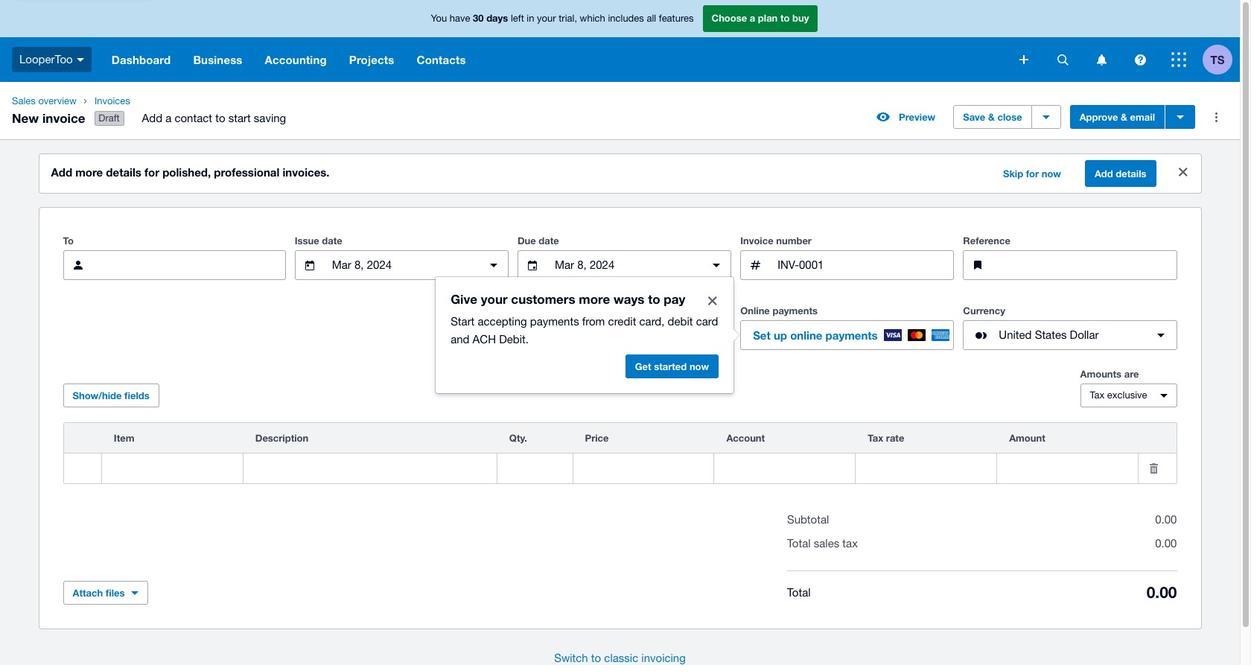 Task type: locate. For each thing, give the bounding box(es) containing it.
&
[[989, 111, 995, 123], [1121, 111, 1128, 123]]

date for issue date
[[322, 235, 343, 247]]

now for start accepting payments from credit card, debit card and ach debit.
[[690, 361, 709, 373]]

0 vertical spatial total
[[787, 537, 811, 550]]

0 horizontal spatial svg image
[[76, 58, 84, 62]]

projects
[[349, 53, 394, 66]]

more up from
[[579, 291, 610, 307]]

details down draft
[[106, 166, 141, 179]]

0 vertical spatial your
[[537, 13, 556, 24]]

1 & from the left
[[989, 111, 995, 123]]

1 date from the left
[[322, 235, 343, 247]]

now right started
[[690, 361, 709, 373]]

Issue date text field
[[331, 251, 473, 279]]

ach
[[473, 333, 496, 346]]

0 vertical spatial now
[[1042, 168, 1062, 180]]

svg image up close
[[1020, 55, 1029, 64]]

number
[[777, 235, 812, 247]]

total for total sales tax
[[787, 537, 811, 550]]

1 total from the top
[[787, 537, 811, 550]]

0 horizontal spatial now
[[690, 361, 709, 373]]

total sales tax
[[787, 537, 858, 550]]

item
[[114, 432, 134, 444]]

email
[[1131, 111, 1156, 123]]

banner containing ts
[[0, 0, 1241, 82]]

invoice number
[[741, 235, 812, 247]]

united
[[999, 329, 1032, 341]]

exclusive
[[1108, 390, 1148, 401]]

1 horizontal spatial svg image
[[1135, 54, 1146, 65]]

your inside dialog
[[481, 291, 508, 307]]

2 total from the top
[[787, 586, 811, 599]]

total down total sales tax
[[787, 586, 811, 599]]

attach files button
[[63, 581, 148, 605]]

issue
[[295, 235, 319, 247]]

ts button
[[1203, 37, 1241, 82]]

switch to classic invoicing
[[554, 652, 686, 665]]

0 horizontal spatial more
[[75, 166, 103, 179]]

contact element
[[63, 250, 286, 280]]

to
[[63, 235, 74, 247]]

remove image
[[1139, 454, 1169, 484]]

2 horizontal spatial payments
[[826, 329, 878, 342]]

includes
[[608, 13, 644, 24]]

1 vertical spatial tax
[[868, 432, 884, 444]]

preview
[[899, 111, 936, 123]]

professional
[[214, 166, 280, 179]]

save & close
[[964, 111, 1023, 123]]

save
[[964, 111, 986, 123]]

date for due date
[[539, 235, 559, 247]]

1 horizontal spatial svg image
[[1058, 54, 1069, 65]]

to left "pay"
[[648, 291, 661, 307]]

contacts button
[[406, 37, 477, 82]]

svg image left ts
[[1172, 52, 1187, 67]]

payments
[[773, 305, 818, 317], [530, 315, 579, 328], [826, 329, 878, 342]]

total down subtotal
[[787, 537, 811, 550]]

0 vertical spatial tax
[[1090, 390, 1105, 401]]

1 vertical spatial your
[[481, 291, 508, 307]]

2 horizontal spatial svg image
[[1172, 52, 1187, 67]]

tax inside popup button
[[1090, 390, 1105, 401]]

invoice line item list element
[[63, 423, 1178, 484]]

1 vertical spatial total
[[787, 586, 811, 599]]

to left "buy"
[[781, 12, 790, 24]]

tax for tax exclusive
[[1090, 390, 1105, 401]]

more invoice options image
[[1202, 102, 1232, 132]]

banner
[[0, 0, 1241, 82]]

invoice
[[42, 110, 85, 126]]

add more details for polished, professional invoices.
[[51, 166, 330, 179]]

your
[[537, 13, 556, 24], [481, 291, 508, 307]]

tax inside invoice line item list element
[[868, 432, 884, 444]]

add down invoice
[[51, 166, 72, 179]]

online
[[791, 329, 823, 342]]

now for add more details for polished, professional invoices.
[[1042, 168, 1062, 180]]

up
[[774, 329, 788, 342]]

1 vertical spatial more
[[579, 291, 610, 307]]

plan
[[758, 12, 778, 24]]

close button
[[1169, 157, 1198, 187]]

2 horizontal spatial add
[[1095, 168, 1114, 180]]

give
[[451, 291, 478, 307]]

your up the accepting
[[481, 291, 508, 307]]

details left close icon
[[1116, 168, 1147, 180]]

for
[[145, 166, 159, 179], [1027, 168, 1039, 180]]

now right skip
[[1042, 168, 1062, 180]]

to right switch
[[591, 652, 601, 665]]

svg image up email
[[1135, 54, 1146, 65]]

0 horizontal spatial a
[[166, 112, 172, 125]]

1 horizontal spatial &
[[1121, 111, 1128, 123]]

close image
[[1179, 168, 1188, 177]]

1 horizontal spatial your
[[537, 13, 556, 24]]

buy
[[793, 12, 810, 24]]

2 & from the left
[[1121, 111, 1128, 123]]

amounts are
[[1081, 368, 1140, 380]]

invoices
[[95, 95, 130, 107]]

accounting button
[[254, 37, 338, 82]]

add a contact to start saving
[[142, 112, 286, 125]]

online
[[741, 305, 770, 317]]

0.00
[[1156, 513, 1178, 526], [1156, 537, 1178, 550], [1147, 583, 1178, 602]]

0 horizontal spatial add
[[51, 166, 72, 179]]

date right the due
[[539, 235, 559, 247]]

add
[[142, 112, 162, 125], [51, 166, 72, 179], [1095, 168, 1114, 180]]

new
[[12, 110, 39, 126]]

are
[[1125, 368, 1140, 380]]

for right skip
[[1027, 168, 1039, 180]]

save & close button
[[954, 105, 1032, 129]]

0.00 for total sales tax
[[1156, 537, 1178, 550]]

1 horizontal spatial date
[[539, 235, 559, 247]]

to left start on the top of page
[[215, 112, 225, 125]]

invoices link
[[89, 94, 298, 109]]

tax left rate in the bottom right of the page
[[868, 432, 884, 444]]

tax down amounts
[[1090, 390, 1105, 401]]

tax for tax rate
[[868, 432, 884, 444]]

started
[[654, 361, 687, 373]]

new invoice
[[12, 110, 85, 126]]

None text field
[[243, 455, 497, 483]]

1 vertical spatial a
[[166, 112, 172, 125]]

to inside dialog
[[648, 291, 661, 307]]

issue date
[[295, 235, 343, 247]]

add down approve
[[1095, 168, 1114, 180]]

2 horizontal spatial svg image
[[1097, 54, 1107, 65]]

your right in at left top
[[537, 13, 556, 24]]

approve & email button
[[1070, 105, 1165, 129]]

0 horizontal spatial tax
[[868, 432, 884, 444]]

ts
[[1211, 53, 1225, 66]]

payments inside set up online payments popup button
[[826, 329, 878, 342]]

payments right the "online"
[[826, 329, 878, 342]]

1 vertical spatial now
[[690, 361, 709, 373]]

total
[[787, 537, 811, 550], [787, 586, 811, 599]]

more
[[75, 166, 103, 179], [579, 291, 610, 307]]

payments inside start accepting payments from credit card, debit card and ach debit.
[[530, 315, 579, 328]]

add details button
[[1086, 160, 1157, 187]]

None field
[[102, 455, 243, 483], [498, 455, 573, 483], [573, 455, 714, 483], [998, 455, 1139, 483], [102, 455, 243, 483], [498, 455, 573, 483], [573, 455, 714, 483], [998, 455, 1139, 483]]

1 horizontal spatial for
[[1027, 168, 1039, 180]]

from
[[583, 315, 605, 328]]

subtotal
[[787, 513, 830, 526]]

0 horizontal spatial your
[[481, 291, 508, 307]]

card,
[[640, 315, 665, 328]]

a left plan
[[750, 12, 756, 24]]

now inside "give your customers more ways to pay" dialog
[[690, 361, 709, 373]]

more down draft
[[75, 166, 103, 179]]

set
[[753, 329, 771, 342]]

0 horizontal spatial date
[[322, 235, 343, 247]]

payments up the "online"
[[773, 305, 818, 317]]

svg image inside loopertoo popup button
[[76, 58, 84, 62]]

a
[[750, 12, 756, 24], [166, 112, 172, 125]]

online payments
[[741, 305, 818, 317]]

0 horizontal spatial for
[[145, 166, 159, 179]]

sales overview
[[12, 95, 77, 107]]

qty.
[[509, 432, 527, 444]]

& left email
[[1121, 111, 1128, 123]]

more line item options element
[[1139, 423, 1177, 453]]

1 horizontal spatial add
[[142, 112, 162, 125]]

0 horizontal spatial payments
[[530, 315, 579, 328]]

& right save
[[989, 111, 995, 123]]

currency
[[964, 305, 1006, 317]]

tax
[[843, 537, 858, 550]]

0 vertical spatial a
[[750, 12, 756, 24]]

skip
[[1004, 168, 1024, 180]]

get
[[635, 361, 652, 373]]

choose a plan to buy
[[712, 12, 810, 24]]

1 horizontal spatial now
[[1042, 168, 1062, 180]]

add details
[[1095, 168, 1147, 180]]

1 horizontal spatial more
[[579, 291, 610, 307]]

1 horizontal spatial a
[[750, 12, 756, 24]]

add inside "button"
[[1095, 168, 1114, 180]]

1 vertical spatial 0.00
[[1156, 537, 1178, 550]]

2 date from the left
[[539, 235, 559, 247]]

add left contact
[[142, 112, 162, 125]]

more date options image
[[702, 250, 732, 280]]

for left polished,
[[145, 166, 159, 179]]

0 horizontal spatial &
[[989, 111, 995, 123]]

payments down "customers"
[[530, 315, 579, 328]]

show/hide fields
[[73, 390, 150, 402]]

0 vertical spatial 0.00
[[1156, 513, 1178, 526]]

due date
[[518, 235, 559, 247]]

1 horizontal spatial tax
[[1090, 390, 1105, 401]]

accounting
[[265, 53, 327, 66]]

details inside "button"
[[1116, 168, 1147, 180]]

date right 'issue'
[[322, 235, 343, 247]]

1 horizontal spatial details
[[1116, 168, 1147, 180]]

svg image
[[1172, 52, 1187, 67], [1135, 54, 1146, 65], [1020, 55, 1029, 64]]

svg image
[[1058, 54, 1069, 65], [1097, 54, 1107, 65], [76, 58, 84, 62]]

0 vertical spatial more
[[75, 166, 103, 179]]

description
[[255, 432, 309, 444]]

0.00 for subtotal
[[1156, 513, 1178, 526]]

a left contact
[[166, 112, 172, 125]]

for inside button
[[1027, 168, 1039, 180]]



Task type: describe. For each thing, give the bounding box(es) containing it.
more inside dialog
[[579, 291, 610, 307]]

get started now button
[[626, 355, 719, 379]]

rate
[[887, 432, 905, 444]]

invoice number element
[[741, 250, 955, 280]]

debit.
[[499, 333, 529, 346]]

amounts
[[1081, 368, 1122, 380]]

accepting
[[478, 315, 527, 328]]

to inside button
[[591, 652, 601, 665]]

classic
[[605, 652, 639, 665]]

ways
[[614, 291, 645, 307]]

total for total
[[787, 586, 811, 599]]

card
[[696, 315, 719, 328]]

in
[[527, 13, 535, 24]]

get started now
[[635, 361, 709, 373]]

united states dollar
[[999, 329, 1099, 341]]

attach
[[73, 587, 103, 599]]

draft
[[99, 113, 120, 124]]

approve & email
[[1080, 111, 1156, 123]]

dashboard link
[[100, 37, 182, 82]]

give your customers more ways to pay
[[451, 291, 686, 307]]

all
[[647, 13, 657, 24]]

saving
[[254, 112, 286, 125]]

debit
[[668, 315, 693, 328]]

1 horizontal spatial payments
[[773, 305, 818, 317]]

projects button
[[338, 37, 406, 82]]

none text field inside invoice line item list element
[[243, 455, 497, 483]]

polished,
[[163, 166, 211, 179]]

0 horizontal spatial details
[[106, 166, 141, 179]]

loopertoo button
[[0, 37, 100, 82]]

preview button
[[868, 105, 945, 129]]

choose
[[712, 12, 747, 24]]

more date options image
[[479, 250, 509, 280]]

you
[[431, 13, 447, 24]]

approve
[[1080, 111, 1119, 123]]

skip for now button
[[995, 162, 1071, 186]]

pay
[[664, 291, 686, 307]]

attach files
[[73, 587, 125, 599]]

your inside you have 30 days left in your trial, which includes all features
[[537, 13, 556, 24]]

& for email
[[1121, 111, 1128, 123]]

reference
[[964, 235, 1011, 247]]

start
[[228, 112, 251, 125]]

which
[[580, 13, 606, 24]]

sales
[[814, 537, 840, 550]]

loopertoo
[[19, 53, 73, 65]]

0 horizontal spatial svg image
[[1020, 55, 1029, 64]]

account
[[727, 432, 765, 444]]

add for add a contact to start saving
[[142, 112, 162, 125]]

30
[[473, 12, 484, 24]]

days
[[487, 12, 508, 24]]

business button
[[182, 37, 254, 82]]

show/hide
[[73, 390, 122, 402]]

switch to classic invoicing button
[[543, 644, 698, 665]]

To text field
[[99, 251, 285, 279]]

Invoice number text field
[[776, 251, 954, 279]]

contact
[[175, 112, 212, 125]]

sales
[[12, 95, 36, 107]]

fields
[[124, 390, 150, 402]]

dollar
[[1070, 329, 1099, 341]]

skip for now
[[1004, 168, 1062, 180]]

invoicing
[[642, 652, 686, 665]]

overview
[[38, 95, 77, 107]]

Due date text field
[[554, 251, 696, 279]]

customers
[[511, 291, 576, 307]]

due
[[518, 235, 536, 247]]

Reference text field
[[999, 251, 1177, 279]]

add for add more details for polished, professional invoices.
[[51, 166, 72, 179]]

states
[[1035, 329, 1067, 341]]

credit
[[608, 315, 637, 328]]

add for add details
[[1095, 168, 1114, 180]]

a for contact
[[166, 112, 172, 125]]

2 vertical spatial 0.00
[[1147, 583, 1178, 602]]

invoice
[[741, 235, 774, 247]]

tax exclusive
[[1090, 390, 1148, 401]]

sales overview link
[[6, 94, 83, 109]]

contacts
[[417, 53, 466, 66]]

tax rate
[[868, 432, 905, 444]]

trial,
[[559, 13, 577, 24]]

have
[[450, 13, 471, 24]]

business
[[193, 53, 243, 66]]

tout to set up payment services image
[[698, 286, 728, 316]]

and
[[451, 333, 470, 346]]

show/hide fields button
[[63, 384, 159, 408]]

give your customers more ways to pay dialog
[[436, 277, 734, 393]]

& for close
[[989, 111, 995, 123]]

features
[[659, 13, 694, 24]]

left
[[511, 13, 524, 24]]

a for plan
[[750, 12, 756, 24]]



Task type: vqa. For each thing, say whether or not it's contained in the screenshot.
Add for Add a contact to start saving
yes



